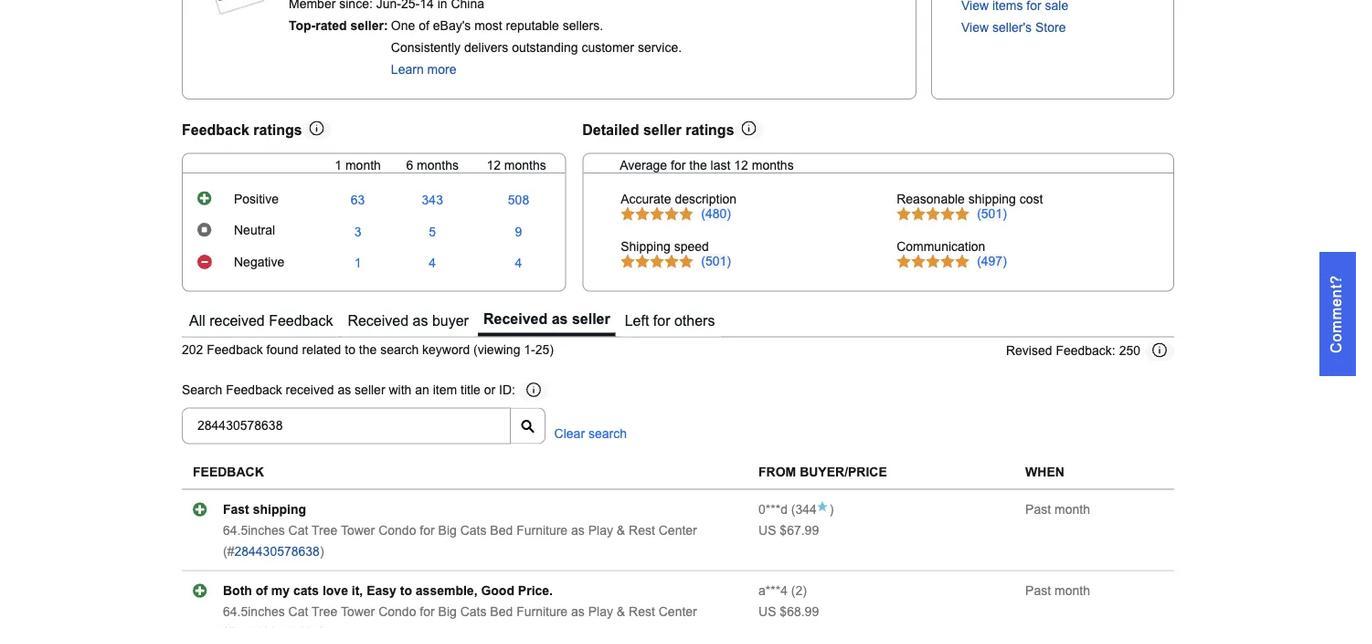 Task type: vqa. For each thing, say whether or not it's contained in the screenshot.
All LINK inside main content
no



Task type: describe. For each thing, give the bounding box(es) containing it.
when element
[[1026, 466, 1065, 480]]

reasonable
[[897, 193, 965, 207]]

condo for of
[[379, 605, 416, 619]]

2 ratings from the left
[[686, 121, 734, 138]]

(480) button
[[701, 207, 731, 222]]

497 ratings received on communication. click to check average rating. element
[[977, 254, 1007, 268]]

comment?
[[1328, 275, 1345, 354]]

from buyer/price
[[759, 466, 887, 480]]

view
[[962, 21, 989, 35]]

0***d
[[759, 503, 788, 517]]

all received feedback
[[189, 313, 333, 329]]

feedback left by buyer. element for us $68.99
[[759, 584, 788, 598]]

(497)
[[977, 254, 1007, 268]]

feedback left by buyer. element for us $67.99
[[759, 503, 788, 517]]

top-
[[289, 19, 316, 33]]

clear search button
[[554, 427, 627, 442]]

1 for 1 month
[[335, 158, 342, 172]]

2 4 button from the left
[[515, 256, 522, 271]]

it,
[[352, 584, 363, 598]]

feedback down all received feedback button
[[207, 343, 263, 358]]

0 vertical spatial month
[[345, 158, 381, 172]]

1 ratings from the left
[[253, 121, 302, 138]]

search
[[182, 384, 222, 398]]

delivers
[[464, 41, 508, 55]]

good
[[481, 584, 515, 598]]

view seller's store
[[962, 21, 1066, 35]]

rated
[[316, 19, 347, 33]]

keyword
[[422, 343, 470, 358]]

344
[[796, 503, 817, 517]]

revised
[[1006, 344, 1052, 358]]

9
[[515, 225, 522, 239]]

508 button
[[508, 193, 529, 208]]

revised feedback: 250
[[1006, 344, 1141, 358]]

cat for of
[[288, 605, 308, 619]]

positive
[[234, 192, 279, 206]]

detailed
[[582, 121, 639, 138]]

feedback down found
[[226, 384, 282, 398]]

received as seller
[[483, 311, 610, 327]]

(501) for speed
[[701, 254, 731, 268]]

received as buyer
[[348, 313, 469, 329]]

2
[[796, 584, 803, 598]]

tree for of
[[312, 605, 338, 619]]

) inside a***4 ( 2 ) us $68.99
[[803, 584, 807, 598]]

cats for fast shipping
[[460, 524, 487, 538]]

big for both of my cats love it, easy to assemble, good price.
[[438, 605, 457, 619]]

for inside 'button'
[[653, 313, 670, 329]]

250
[[1119, 344, 1141, 358]]

(497) button
[[977, 254, 1007, 269]]

from buyer/price element
[[759, 466, 887, 480]]

left
[[625, 313, 649, 329]]

1 month
[[335, 158, 381, 172]]

fast shipping
[[223, 503, 306, 517]]

us $67.99
[[759, 524, 819, 538]]

bed for fast shipping
[[490, 524, 513, 538]]

found
[[267, 343, 299, 358]]

easy
[[367, 584, 397, 598]]

month for 0***d
[[1055, 503, 1090, 517]]

2 4 from the left
[[515, 256, 522, 271]]

received as seller button
[[478, 306, 616, 337]]

1 4 button from the left
[[429, 256, 436, 271]]

big for fast shipping
[[438, 524, 457, 538]]

top-rated seller: one of ebay's most reputable sellers. consistently delivers outstanding customer service. learn more
[[289, 19, 682, 77]]

(# for both of my cats love it, easy to assemble, good price.
[[223, 626, 234, 629]]

both
[[223, 584, 252, 598]]

& for us $67.99
[[617, 524, 625, 538]]

$67.99
[[780, 524, 819, 538]]

from
[[759, 466, 796, 480]]

(480)
[[701, 207, 731, 221]]

most
[[475, 19, 502, 33]]

& for us $68.99
[[617, 605, 625, 619]]

past month for us $67.99
[[1026, 503, 1090, 517]]

480 ratings received on accurate description. click to check average rating. element
[[701, 207, 731, 221]]

left for others button
[[619, 306, 721, 337]]

accurate
[[621, 193, 671, 207]]

reputable
[[506, 19, 559, 33]]

2 horizontal spatial )
[[830, 503, 834, 517]]

343
[[422, 193, 443, 208]]

e.g. Vintage 1970's Gibson Guitars text field
[[182, 408, 511, 445]]

tower for of
[[341, 605, 375, 619]]

love
[[323, 584, 348, 598]]

2 vertical spatial seller
[[355, 384, 385, 398]]

seller:
[[350, 19, 388, 33]]

average
[[620, 158, 667, 172]]

past month element for us $67.99
[[1026, 503, 1090, 517]]

us inside a***4 ( 2 ) us $68.99
[[759, 605, 776, 619]]

284430578638 link
[[234, 545, 320, 559]]

service.
[[638, 41, 682, 55]]

3 button
[[354, 225, 361, 239]]

63 button
[[351, 193, 365, 208]]

1 horizontal spatial received
[[286, 384, 334, 398]]

shipping for fast
[[253, 503, 306, 517]]

view seller's store link
[[962, 21, 1066, 35]]

average for the last 12 months
[[620, 158, 794, 172]]

rest for us $68.99
[[629, 605, 655, 619]]

1 us from the top
[[759, 524, 776, 538]]

my
[[271, 584, 290, 598]]

outstanding
[[512, 41, 578, 55]]

shipping speed
[[621, 240, 709, 254]]

feedback:
[[1056, 344, 1116, 358]]

clear search
[[554, 427, 627, 441]]

clear
[[554, 427, 585, 441]]

item
[[433, 384, 457, 398]]

1 vertical spatial of
[[256, 584, 268, 598]]

343 button
[[422, 193, 443, 208]]

left for others
[[625, 313, 715, 329]]

seller's
[[993, 21, 1032, 35]]

0 horizontal spatial )
[[320, 545, 324, 559]]

reasonable shipping cost
[[897, 193, 1043, 207]]

when
[[1026, 466, 1065, 480]]

center for us $68.99
[[659, 605, 697, 619]]

detailed seller ratings
[[582, 121, 734, 138]]

3
[[354, 225, 361, 239]]

1-
[[524, 343, 535, 358]]

both of my cats love it, easy to assemble, good price. element
[[223, 584, 553, 598]]

of inside top-rated seller: one of ebay's most reputable sellers. consistently delivers outstanding customer service. learn more
[[419, 19, 429, 33]]

0 horizontal spatial to
[[345, 343, 355, 358]]

assemble,
[[416, 584, 478, 598]]

title
[[461, 384, 481, 398]]

shipping
[[621, 240, 671, 254]]

past for us $68.99
[[1026, 584, 1051, 598]]

search inside button
[[589, 427, 627, 441]]

202
[[182, 343, 203, 358]]

6 months
[[406, 158, 459, 172]]



Task type: locate. For each thing, give the bounding box(es) containing it.
feedback ratings
[[182, 121, 302, 138]]

1 cats from the top
[[460, 524, 487, 538]]

2 vertical spatial month
[[1055, 584, 1090, 598]]

1 vertical spatial condo
[[379, 605, 416, 619]]

64.5inches down both at bottom
[[223, 605, 285, 619]]

64.5inches down fast shipping 'element'
[[223, 524, 285, 538]]

0 vertical spatial cats
[[460, 524, 487, 538]]

seller left with
[[355, 384, 385, 398]]

furniture
[[517, 524, 568, 538], [517, 605, 568, 619]]

past month for us $68.99
[[1026, 584, 1090, 598]]

1 furniture from the top
[[517, 524, 568, 538]]

shipping
[[969, 193, 1016, 207], [253, 503, 306, 517]]

1 vertical spatial )
[[320, 545, 324, 559]]

center
[[659, 524, 697, 538], [659, 605, 697, 619]]

1 vertical spatial cat
[[288, 605, 308, 619]]

tower down it,
[[341, 605, 375, 619]]

past for us $67.99
[[1026, 503, 1051, 517]]

neutral
[[234, 224, 275, 238]]

1 horizontal spatial (501)
[[977, 207, 1007, 221]]

0 vertical spatial tower
[[341, 524, 375, 538]]

furniture down price.
[[517, 605, 568, 619]]

for
[[671, 158, 686, 172], [653, 313, 670, 329], [420, 524, 435, 538], [420, 605, 435, 619]]

0 horizontal spatial of
[[256, 584, 268, 598]]

(501) button down reasonable shipping cost
[[977, 207, 1007, 222]]

others
[[674, 313, 715, 329]]

0 horizontal spatial ratings
[[253, 121, 302, 138]]

2 & from the top
[[617, 605, 625, 619]]

1 vertical spatial 64.5inches
[[223, 605, 285, 619]]

2 months from the left
[[504, 158, 546, 172]]

0 vertical spatial 64.5inches
[[223, 524, 285, 538]]

past month element
[[1026, 503, 1090, 517], [1026, 584, 1090, 598]]

search
[[380, 343, 419, 358], [589, 427, 627, 441]]

( inside a***4 ( 2 ) us $68.99
[[791, 584, 796, 598]]

cats up the good
[[460, 524, 487, 538]]

as
[[552, 311, 568, 327], [413, 313, 428, 329], [338, 384, 351, 398], [571, 524, 585, 538], [571, 605, 585, 619]]

2 us from the top
[[759, 605, 776, 619]]

1 center from the top
[[659, 524, 697, 538]]

501 ratings received on reasonable shipping cost. click to check average rating. element
[[977, 207, 1007, 221]]

284430578638 )
[[234, 545, 324, 559]]

feedback left by buyer. element left 2
[[759, 584, 788, 598]]

64.5inches cat tree tower condo for big cats bed furniture as play & rest center (# up assemble, on the left of the page
[[223, 524, 697, 559]]

2 condo from the top
[[379, 605, 416, 619]]

1 vertical spatial 1
[[354, 256, 361, 271]]

9 button
[[515, 225, 522, 239]]

2 bed from the top
[[490, 605, 513, 619]]

0 vertical spatial of
[[419, 19, 429, 33]]

1 vertical spatial play
[[588, 605, 613, 619]]

fast
[[223, 503, 249, 517]]

1 months from the left
[[417, 158, 459, 172]]

customer
[[582, 41, 634, 55]]

) up the love
[[320, 545, 324, 559]]

months
[[417, 158, 459, 172], [504, 158, 546, 172], [752, 158, 794, 172]]

month for a***4
[[1055, 584, 1090, 598]]

1 horizontal spatial of
[[419, 19, 429, 33]]

an
[[415, 384, 429, 398]]

of left my
[[256, 584, 268, 598]]

1 cat from the top
[[288, 524, 308, 538]]

0 vertical spatial (501) button
[[977, 207, 1007, 222]]

shipping for reasonable
[[969, 193, 1016, 207]]

more
[[427, 63, 456, 77]]

1 vertical spatial center
[[659, 605, 697, 619]]

bed down the good
[[490, 605, 513, 619]]

0 horizontal spatial months
[[417, 158, 459, 172]]

to right related
[[345, 343, 355, 358]]

cats
[[460, 524, 487, 538], [460, 605, 487, 619]]

(501) down speed
[[701, 254, 731, 268]]

center for us $67.99
[[659, 524, 697, 538]]

feedback inside button
[[269, 313, 333, 329]]

2 feedback left by buyer. element from the top
[[759, 584, 788, 598]]

0 vertical spatial (
[[791, 503, 796, 517]]

1 vertical spatial us
[[759, 605, 776, 619]]

1 horizontal spatial received
[[483, 311, 548, 327]]

0 vertical spatial 64.5inches cat tree tower condo for big cats bed furniture as play & rest center (#
[[223, 524, 697, 559]]

with
[[389, 384, 412, 398]]

feedback up the positive
[[182, 121, 249, 138]]

or
[[484, 384, 496, 398]]

2 horizontal spatial months
[[752, 158, 794, 172]]

2 past month element from the top
[[1026, 584, 1090, 598]]

communication
[[897, 240, 986, 254]]

0 vertical spatial center
[[659, 524, 697, 538]]

1 ( from the top
[[791, 503, 796, 517]]

64.5inches cat tree tower condo for big cats bed furniture as play & rest center (# for both of my cats love it, easy to assemble, good price.
[[223, 605, 697, 629]]

to
[[345, 343, 355, 358], [400, 584, 412, 598]]

2 64.5inches from the top
[[223, 605, 285, 619]]

1 horizontal spatial ratings
[[686, 121, 734, 138]]

1 4 from the left
[[429, 256, 436, 271]]

received right all
[[210, 313, 265, 329]]

25)
[[535, 343, 554, 358]]

1 horizontal spatial 4
[[515, 256, 522, 271]]

buyer/price
[[800, 466, 887, 480]]

4 down the 9 button
[[515, 256, 522, 271]]

4 button down the 9 button
[[515, 256, 522, 271]]

1 vertical spatial past month element
[[1026, 584, 1090, 598]]

1 condo from the top
[[379, 524, 416, 538]]

tower up it,
[[341, 524, 375, 538]]

us
[[759, 524, 776, 538], [759, 605, 776, 619]]

related
[[302, 343, 341, 358]]

4 down 5 "button"
[[429, 256, 436, 271]]

seller inside button
[[572, 311, 610, 327]]

received as buyer button
[[342, 306, 474, 337]]

2 cats from the top
[[460, 605, 487, 619]]

past month element for us $68.99
[[1026, 584, 1090, 598]]

cats for both of my cats love it, easy to assemble, good price.
[[460, 605, 487, 619]]

( right 0***d
[[791, 503, 796, 517]]

2 (# from the top
[[223, 626, 234, 629]]

seller left "left"
[[572, 311, 610, 327]]

feedback left by buyer. element up us $67.99
[[759, 503, 788, 517]]

1 horizontal spatial search
[[589, 427, 627, 441]]

1 horizontal spatial to
[[400, 584, 412, 598]]

63
[[351, 193, 365, 208]]

0 vertical spatial play
[[588, 524, 613, 538]]

2 vertical spatial )
[[803, 584, 807, 598]]

tower for shipping
[[341, 524, 375, 538]]

0 vertical spatial past month
[[1026, 503, 1090, 517]]

shipping up 284430578638 )
[[253, 503, 306, 517]]

0 vertical spatial seller
[[643, 121, 682, 138]]

0 vertical spatial past
[[1026, 503, 1051, 517]]

tree
[[312, 524, 338, 538], [312, 605, 338, 619]]

big down assemble, on the left of the page
[[438, 605, 457, 619]]

0 vertical spatial feedback left by buyer. element
[[759, 503, 788, 517]]

0 vertical spatial condo
[[379, 524, 416, 538]]

ratings
[[253, 121, 302, 138], [686, 121, 734, 138]]

1 for 1 button
[[354, 256, 361, 271]]

0 vertical spatial received
[[210, 313, 265, 329]]

1 vertical spatial to
[[400, 584, 412, 598]]

0 horizontal spatial received
[[210, 313, 265, 329]]

received up 1-
[[483, 311, 548, 327]]

the up search feedback received as seller with an item title or id:
[[359, 343, 377, 358]]

months for 12 months
[[504, 158, 546, 172]]

the left last
[[689, 158, 707, 172]]

2 ( from the top
[[791, 584, 796, 598]]

sellers.
[[563, 19, 603, 33]]

0 horizontal spatial the
[[359, 343, 377, 358]]

508
[[508, 193, 529, 208]]

cat for shipping
[[288, 524, 308, 538]]

2 tree from the top
[[312, 605, 338, 619]]

0 vertical spatial &
[[617, 524, 625, 538]]

received for received as buyer
[[348, 313, 409, 329]]

rest for us $67.99
[[629, 524, 655, 538]]

1 vertical spatial (501)
[[701, 254, 731, 268]]

us down a***4
[[759, 605, 776, 619]]

0 horizontal spatial 4 button
[[429, 256, 436, 271]]

for up accurate description
[[671, 158, 686, 172]]

2 center from the top
[[659, 605, 697, 619]]

1 (# from the top
[[223, 545, 234, 559]]

1 vertical spatial received
[[286, 384, 334, 398]]

1 horizontal spatial (501) button
[[977, 207, 1007, 222]]

1 past month from the top
[[1026, 503, 1090, 517]]

) right 344
[[830, 503, 834, 517]]

1 vertical spatial (#
[[223, 626, 234, 629]]

the
[[689, 158, 707, 172], [359, 343, 377, 358]]

1 vertical spatial cats
[[460, 605, 487, 619]]

tree for shipping
[[312, 524, 338, 538]]

0 horizontal spatial search
[[380, 343, 419, 358]]

one
[[391, 19, 415, 33]]

of
[[419, 19, 429, 33], [256, 584, 268, 598]]

$68.99
[[780, 605, 819, 619]]

furniture for fast shipping
[[517, 524, 568, 538]]

1 horizontal spatial shipping
[[969, 193, 1016, 207]]

received inside button
[[210, 313, 265, 329]]

0 vertical spatial )
[[830, 503, 834, 517]]

4 button down 5 "button"
[[429, 256, 436, 271]]

0 vertical spatial 1
[[335, 158, 342, 172]]

1 horizontal spatial )
[[803, 584, 807, 598]]

1 & from the top
[[617, 524, 625, 538]]

2 play from the top
[[588, 605, 613, 619]]

64.5inches
[[223, 524, 285, 538], [223, 605, 285, 619]]

0 vertical spatial (#
[[223, 545, 234, 559]]

received for received as seller
[[483, 311, 548, 327]]

condo for shipping
[[379, 524, 416, 538]]

0 vertical spatial cat
[[288, 524, 308, 538]]

5
[[429, 225, 436, 239]]

(# for fast shipping
[[223, 545, 234, 559]]

feedback left by buyer. element
[[759, 503, 788, 517], [759, 584, 788, 598]]

(501) button down speed
[[701, 254, 731, 269]]

1 tree from the top
[[312, 524, 338, 538]]

2 rest from the top
[[629, 605, 655, 619]]

0 vertical spatial big
[[438, 524, 457, 538]]

4 button
[[429, 256, 436, 271], [515, 256, 522, 271]]

0 horizontal spatial received
[[348, 313, 409, 329]]

1 horizontal spatial seller
[[572, 311, 610, 327]]

1 vertical spatial past
[[1026, 584, 1051, 598]]

feedback up found
[[269, 313, 333, 329]]

6
[[406, 158, 413, 172]]

(501)
[[977, 207, 1007, 221], [701, 254, 731, 268]]

big up assemble, on the left of the page
[[438, 524, 457, 538]]

bed for both of my cats love it, easy to assemble, good price.
[[490, 605, 513, 619]]

consistently
[[391, 41, 461, 55]]

1 vertical spatial shipping
[[253, 503, 306, 517]]

1 vertical spatial the
[[359, 343, 377, 358]]

1 vertical spatial big
[[438, 605, 457, 619]]

feedback left by buyer. element containing a***4
[[759, 584, 788, 598]]

fast shipping element
[[223, 503, 306, 517]]

condo down both of my cats love it, easy to assemble, good price. element on the bottom of the page
[[379, 605, 416, 619]]

1
[[335, 158, 342, 172], [354, 256, 361, 271]]

0 vertical spatial past month element
[[1026, 503, 1090, 517]]

1 feedback left by buyer. element from the top
[[759, 503, 788, 517]]

0 vertical spatial us
[[759, 524, 776, 538]]

(501) button for speed
[[701, 254, 731, 269]]

bed up the good
[[490, 524, 513, 538]]

0 horizontal spatial 4
[[429, 256, 436, 271]]

12
[[487, 158, 501, 172], [734, 158, 748, 172]]

1 bed from the top
[[490, 524, 513, 538]]

(# up both at bottom
[[223, 545, 234, 559]]

condo
[[379, 524, 416, 538], [379, 605, 416, 619]]

ratings up the positive
[[253, 121, 302, 138]]

cat up 284430578638 )
[[288, 524, 308, 538]]

feedback left by buyer. element containing 0***d
[[759, 503, 788, 517]]

1 12 from the left
[[487, 158, 501, 172]]

3 months from the left
[[752, 158, 794, 172]]

rest
[[629, 524, 655, 538], [629, 605, 655, 619]]

(501) for shipping
[[977, 207, 1007, 221]]

1 vertical spatial 64.5inches cat tree tower condo for big cats bed furniture as play & rest center (#
[[223, 605, 697, 629]]

64.5inches cat tree tower condo for big cats bed furniture as play & rest center (# down assemble, on the left of the page
[[223, 605, 697, 629]]

for right "left"
[[653, 313, 670, 329]]

1 vertical spatial tree
[[312, 605, 338, 619]]

( 344
[[788, 503, 817, 517]]

play
[[588, 524, 613, 538], [588, 605, 613, 619]]

months right last
[[752, 158, 794, 172]]

12 right "6 months"
[[487, 158, 501, 172]]

2 furniture from the top
[[517, 605, 568, 619]]

feedback
[[193, 466, 264, 480]]

64.5inches for of
[[223, 605, 285, 619]]

1 vertical spatial furniture
[[517, 605, 568, 619]]

2 tower from the top
[[341, 605, 375, 619]]

search feedback received as seller with an item title or id:
[[182, 384, 515, 398]]

negative
[[234, 256, 284, 270]]

(501) down reasonable shipping cost
[[977, 207, 1007, 221]]

search down received as buyer button
[[380, 343, 419, 358]]

202 feedback found related to the search keyword (viewing 1-25)
[[182, 343, 554, 358]]

for down assemble, on the left of the page
[[420, 605, 435, 619]]

64.5inches for shipping
[[223, 524, 285, 538]]

all
[[189, 313, 205, 329]]

1 vertical spatial month
[[1055, 503, 1090, 517]]

2 horizontal spatial seller
[[643, 121, 682, 138]]

ratings up average for the last 12 months
[[686, 121, 734, 138]]

learn
[[391, 63, 424, 77]]

shipping up 501 ratings received on reasonable shipping cost. click to check average rating. element
[[969, 193, 1016, 207]]

play for us $67.99
[[588, 524, 613, 538]]

1 play from the top
[[588, 524, 613, 538]]

1 big from the top
[[438, 524, 457, 538]]

0 horizontal spatial (501) button
[[701, 254, 731, 269]]

1 horizontal spatial 1
[[354, 256, 361, 271]]

seller up the average
[[643, 121, 682, 138]]

1 vertical spatial feedback left by buyer. element
[[759, 584, 788, 598]]

received down related
[[286, 384, 334, 398]]

feedback element
[[193, 466, 264, 480]]

1 vertical spatial (501) button
[[701, 254, 731, 269]]

1 horizontal spatial months
[[504, 158, 546, 172]]

0 horizontal spatial (501)
[[701, 254, 731, 268]]

1 vertical spatial bed
[[490, 605, 513, 619]]

0 vertical spatial tree
[[312, 524, 338, 538]]

0 vertical spatial furniture
[[517, 524, 568, 538]]

all received feedback button
[[184, 306, 339, 337]]

0 vertical spatial to
[[345, 343, 355, 358]]

2 64.5inches cat tree tower condo for big cats bed furniture as play & rest center (# from the top
[[223, 605, 697, 629]]

0 vertical spatial (501)
[[977, 207, 1007, 221]]

( right a***4
[[791, 584, 796, 598]]

past
[[1026, 503, 1051, 517], [1026, 584, 1051, 598]]

(viewing
[[474, 343, 520, 358]]

1 64.5inches from the top
[[223, 524, 285, 538]]

(501) button for shipping
[[977, 207, 1007, 222]]

speed
[[674, 240, 709, 254]]

1 button
[[354, 256, 361, 271]]

1 horizontal spatial the
[[689, 158, 707, 172]]

) up $68.99
[[803, 584, 807, 598]]

received up 202 feedback found related to the search keyword (viewing 1-25)
[[348, 313, 409, 329]]

0 vertical spatial search
[[380, 343, 419, 358]]

1 past month element from the top
[[1026, 503, 1090, 517]]

0 horizontal spatial 12
[[487, 158, 501, 172]]

furniture for both of my cats love it, easy to assemble, good price.
[[517, 605, 568, 619]]

0 vertical spatial shipping
[[969, 193, 1016, 207]]

received
[[483, 311, 548, 327], [348, 313, 409, 329]]

cats down the good
[[460, 605, 487, 619]]

1 vertical spatial past month
[[1026, 584, 1090, 598]]

cost
[[1020, 193, 1043, 207]]

64.5inches cat tree tower condo for big cats bed furniture as play & rest center (# for fast shipping
[[223, 524, 697, 559]]

furniture up price.
[[517, 524, 568, 538]]

months for 6 months
[[417, 158, 459, 172]]

to right easy
[[400, 584, 412, 598]]

of right one
[[419, 19, 429, 33]]

2 past month from the top
[[1026, 584, 1090, 598]]

1 past from the top
[[1026, 503, 1051, 517]]

search right clear
[[589, 427, 627, 441]]

description
[[675, 193, 737, 207]]

play for us $68.99
[[588, 605, 613, 619]]

0 vertical spatial bed
[[490, 524, 513, 538]]

501 ratings received on shipping speed. click to check average rating. element
[[701, 254, 731, 268]]

1 tower from the top
[[341, 524, 375, 538]]

0 horizontal spatial seller
[[355, 384, 385, 398]]

1 64.5inches cat tree tower condo for big cats bed furniture as play & rest center (# from the top
[[223, 524, 697, 559]]

us down 0***d
[[759, 524, 776, 538]]

2 12 from the left
[[734, 158, 748, 172]]

tree down the love
[[312, 605, 338, 619]]

for up assemble, on the left of the page
[[420, 524, 435, 538]]

months up the 508
[[504, 158, 546, 172]]

bed
[[490, 524, 513, 538], [490, 605, 513, 619]]

2 cat from the top
[[288, 605, 308, 619]]

months right 6 on the left
[[417, 158, 459, 172]]

a***4
[[759, 584, 788, 598]]

tree up 284430578638 )
[[312, 524, 338, 538]]

condo up both of my cats love it, easy to assemble, good price. element on the bottom of the page
[[379, 524, 416, 538]]

2 big from the top
[[438, 605, 457, 619]]

last
[[711, 158, 731, 172]]

tower
[[341, 524, 375, 538], [341, 605, 375, 619]]

(# down both at bottom
[[223, 626, 234, 629]]

12 right last
[[734, 158, 748, 172]]

past month
[[1026, 503, 1090, 517], [1026, 584, 1090, 598]]

cat down cats
[[288, 605, 308, 619]]

1 vertical spatial search
[[589, 427, 627, 441]]

0 horizontal spatial 1
[[335, 158, 342, 172]]

1 vertical spatial seller
[[572, 311, 610, 327]]

1 vertical spatial &
[[617, 605, 625, 619]]

1 rest from the top
[[629, 524, 655, 538]]

0 horizontal spatial shipping
[[253, 503, 306, 517]]

2 past from the top
[[1026, 584, 1051, 598]]

0 vertical spatial rest
[[629, 524, 655, 538]]



